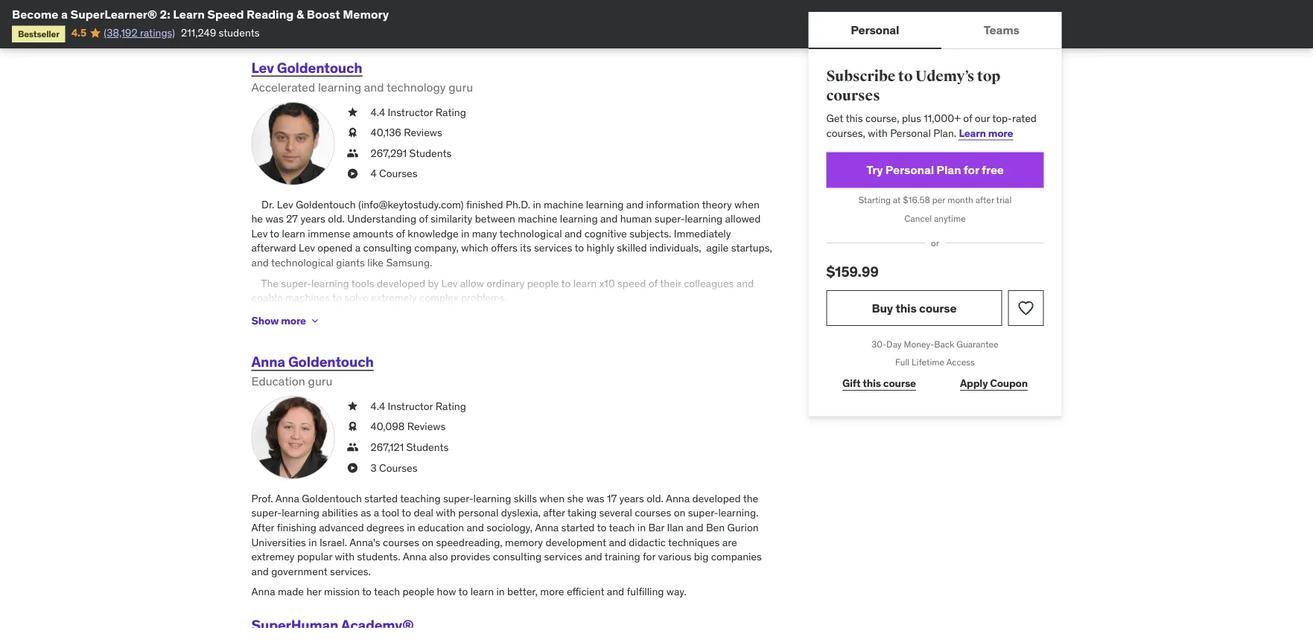 Task type: describe. For each thing, give the bounding box(es) containing it.
wishlist image
[[1017, 299, 1035, 317]]

gift
[[843, 377, 861, 390]]

this for gift
[[863, 377, 881, 390]]

in left the better,
[[496, 586, 505, 599]]

personal inside personal button
[[851, 22, 899, 37]]

instructor for anna goldentouch
[[388, 400, 433, 413]]

of left their on the right top of the page
[[649, 277, 658, 290]]

267,291
[[371, 146, 407, 160]]

anna's
[[349, 536, 380, 549]]

solve
[[344, 291, 369, 305]]

and down several
[[609, 536, 626, 549]]

techniques
[[668, 536, 720, 549]]

immediately
[[674, 227, 731, 240]]

try
[[866, 162, 883, 178]]

several
[[599, 507, 632, 520]]

courses down degrees
[[383, 536, 419, 549]]

$16.58
[[903, 194, 930, 206]]

1 vertical spatial teach
[[374, 586, 400, 599]]

years inside prof. anna goldentouch started teaching super-learning skills when she was 17 years old. anna developed the super-learning abilities as a tool to deal with personal dyslexia, after taking several courses on super-learning. after finishing advanced degrees in education and sociology, anna started to teach in bar ilan and ben gurion universities in israel. anna's courses on speedreading, memory development and didactic techniques are extremey popular with students. anna also provides consulting services and training for various big companies and government services. anna made her mission to teach people how to learn in better, more efficient and fulfilling way.
[[619, 492, 644, 505]]

course for gift this course
[[883, 377, 916, 390]]

popular
[[297, 550, 332, 564]]

didactic
[[629, 536, 666, 549]]

of inside get this course, plus 11,000+ of our top-rated courses, with personal plan.
[[963, 112, 973, 125]]

xsmall image down the anna goldentouch education guru
[[347, 399, 359, 414]]

x10
[[599, 277, 615, 290]]

education
[[251, 374, 305, 389]]

and down "audiobooks;"
[[553, 17, 570, 31]]

by
[[428, 277, 439, 290]]

academy.
[[646, 17, 691, 31]]

goldentouch inside lev goldentouch accelerated learning and technology guru
[[277, 59, 362, 76]]

40,136
[[371, 126, 401, 139]]

anna inside the anna goldentouch education guru
[[251, 353, 285, 371]]

4.4 for anna goldentouch
[[371, 400, 385, 413]]

starting
[[859, 194, 891, 206]]

course for buy this course
[[919, 300, 957, 316]]

xsmall image right it's
[[309, 21, 321, 32]]

like
[[367, 256, 384, 269]]

11,000+
[[924, 112, 961, 125]]

enable
[[251, 291, 283, 305]]

plan
[[937, 162, 961, 178]]

super- up personal
[[443, 492, 473, 505]]

personal inside try personal plan for free link
[[886, 162, 934, 178]]

reviews for lev goldentouch
[[404, 126, 442, 139]]

211,249
[[181, 26, 216, 39]]

sociology,
[[487, 521, 533, 535]]

training inside print, digital, and audiobooks; and numerous other online courses through it's own online training portals, superhuman academy® and branding you™ academy.
[[359, 17, 395, 31]]

1 vertical spatial machine
[[518, 212, 558, 226]]

xsmall image for 267,291 students
[[347, 146, 359, 161]]

old. inside prof. anna goldentouch started teaching super-learning skills when she was 17 years old. anna developed the super-learning abilities as a tool to deal with personal dyslexia, after taking several courses on super-learning. after finishing advanced degrees in education and sociology, anna started to teach in bar ilan and ben gurion universities in israel. anna's courses on speedreading, memory development and didactic techniques are extremey popular with students. anna also provides consulting services and training for various big companies and government services. anna made her mission to teach people how to learn in better, more efficient and fulfilling way.
[[647, 492, 664, 505]]

3
[[371, 461, 377, 475]]

ordinary
[[487, 277, 525, 290]]

super- down information
[[655, 212, 685, 226]]

immense
[[308, 227, 350, 240]]

in up the which
[[461, 227, 469, 240]]

of down understanding
[[396, 227, 405, 240]]

in up popular
[[309, 536, 317, 549]]

government
[[271, 565, 328, 578]]

with inside get this course, plus 11,000+ of our top-rated courses, with personal plan.
[[868, 126, 888, 140]]

0 vertical spatial online
[[672, 3, 701, 16]]

(38,192 ratings)
[[104, 26, 175, 39]]

to right tool
[[402, 507, 411, 520]]

similarity
[[431, 212, 473, 226]]

30-day money-back guarantee full lifetime access
[[872, 338, 999, 369]]

dr. lev goldentouch (info@keytostudy.com) finished ph.d. in machine learning and information theory when he was 27 years old. understanding of similarity between machine learning and human super-learning allowed lev to learn immense amounts of knowledge in many technological and cognitive subjects. immediately afterward lev opened a consulting company, which offers its services to highly skilled individuals,  agile startups, and technological giants like samsung. the super-learning tools developed by lev allow ordinary people to learn x10 speed of their colleagues and enable machines to solve extremely complex problems.
[[251, 198, 772, 305]]

dyslexia,
[[501, 507, 541, 520]]

xsmall image left 40,136 on the left of the page
[[347, 125, 359, 140]]

a right become
[[61, 6, 68, 22]]

0 vertical spatial technological
[[499, 227, 562, 240]]

coupon
[[990, 377, 1028, 390]]

bar
[[648, 521, 665, 535]]

1 horizontal spatial teach
[[609, 521, 635, 535]]

reviews for anna goldentouch
[[407, 420, 446, 434]]

subscribe to udemy's top courses
[[827, 67, 1001, 105]]

1 vertical spatial with
[[436, 507, 456, 520]]

students.
[[357, 550, 401, 564]]

superlearner®"
[[358, 3, 434, 16]]

0 vertical spatial learn
[[173, 6, 205, 22]]

abilities
[[322, 507, 358, 520]]

of up knowledge
[[419, 212, 428, 226]]

goldentouch inside the anna goldentouch education guru
[[288, 353, 374, 371]]

xsmall image down lev goldentouch accelerated learning and technology guru
[[347, 105, 359, 119]]

more down top-
[[988, 126, 1013, 140]]

xsmall image for 4 courses
[[347, 167, 359, 181]]

provides
[[451, 550, 491, 564]]

learn more link
[[959, 126, 1013, 140]]

teams button
[[942, 12, 1062, 48]]

super- up machines
[[281, 277, 311, 290]]

become
[[12, 6, 58, 22]]

0 horizontal spatial started
[[364, 492, 398, 505]]

40,136 reviews
[[371, 126, 442, 139]]

buy this course
[[872, 300, 957, 316]]

1 horizontal spatial started
[[561, 521, 595, 535]]

access
[[947, 357, 975, 369]]

267,121
[[371, 441, 404, 454]]

the
[[261, 277, 279, 290]]

and inside lev goldentouch accelerated learning and technology guru
[[364, 80, 384, 95]]

and down personal
[[467, 521, 484, 535]]

to left highly
[[575, 241, 584, 255]]

month
[[948, 194, 974, 206]]

services.
[[330, 565, 371, 578]]

and up human
[[626, 198, 644, 211]]

lev down immense
[[299, 241, 315, 255]]

when inside dr. lev goldentouch (info@keytostudy.com) finished ph.d. in machine learning and information theory when he was 27 years old. understanding of similarity between machine learning and human super-learning allowed lev to learn immense amounts of knowledge in many technological and cognitive subjects. immediately afterward lev opened a consulting company, which offers its services to highly skilled individuals,  agile startups, and technological giants like samsung. the super-learning tools developed by lev allow ordinary people to learn x10 speed of their colleagues and enable machines to solve extremely complex problems.
[[735, 198, 760, 211]]

developed inside prof. anna goldentouch started teaching super-learning skills when she was 17 years old. anna developed the super-learning abilities as a tool to deal with personal dyslexia, after taking several courses on super-learning. after finishing advanced degrees in education and sociology, anna started to teach in bar ilan and ben gurion universities in israel. anna's courses on speedreading, memory development and didactic techniques are extremey popular with students. anna also provides consulting services and training for various big companies and government services. anna made her mission to teach people how to learn in better, more efficient and fulfilling way.
[[692, 492, 741, 505]]

and down startups,
[[737, 277, 754, 290]]

0 horizontal spatial online
[[328, 17, 357, 31]]

learn inside prof. anna goldentouch started teaching super-learning skills when she was 17 years old. anna developed the super-learning abilities as a tool to deal with personal dyslexia, after taking several courses on super-learning. after finishing advanced degrees in education and sociology, anna started to teach in bar ilan and ben gurion universities in israel. anna's courses on speedreading, memory development and didactic techniques are extremey popular with students. anna also provides consulting services and training for various big companies and government services. anna made her mission to teach people how to learn in better, more efficient and fulfilling way.
[[471, 586, 494, 599]]

ben
[[706, 521, 725, 535]]

ilan
[[667, 521, 684, 535]]

in down deal
[[407, 521, 415, 535]]

print, digital, and audiobooks; and numerous other online courses through it's own online training portals, superhuman academy® and branding you™ academy.
[[251, 3, 740, 31]]

when inside prof. anna goldentouch started teaching super-learning skills when she was 17 years old. anna developed the super-learning abilities as a tool to deal with personal dyslexia, after taking several courses on super-learning. after finishing advanced degrees in education and sociology, anna started to teach in bar ilan and ben gurion universities in israel. anna's courses on speedreading, memory development and didactic techniques are extremey popular with students. anna also provides consulting services and training for various big companies and government services. anna made her mission to teach people how to learn in better, more efficient and fulfilling way.
[[540, 492, 565, 505]]

courses for anna goldentouch
[[379, 461, 418, 475]]

opened
[[317, 241, 353, 255]]

show more button for "become a superlearner®"
[[251, 12, 321, 41]]

lev down he
[[251, 227, 268, 240]]

services inside dr. lev goldentouch (info@keytostudy.com) finished ph.d. in machine learning and information theory when he was 27 years old. understanding of similarity between machine learning and human super-learning allowed lev to learn immense amounts of knowledge in many technological and cognitive subjects. immediately afterward lev opened a consulting company, which offers its services to highly skilled individuals,  agile startups, and technological giants like samsung. the super-learning tools developed by lev allow ordinary people to learn x10 speed of their colleagues and enable machines to solve extremely complex problems.
[[534, 241, 572, 255]]

samsung.
[[386, 256, 432, 269]]

(info@keytostudy.com)
[[358, 198, 464, 211]]

it's
[[291, 17, 304, 31]]

to inside 'subscribe to udemy's top courses'
[[898, 67, 913, 86]]

anna right the prof.
[[275, 492, 299, 505]]

anna up memory
[[535, 521, 559, 535]]

buy this course button
[[827, 290, 1002, 326]]

and up academy®
[[497, 3, 515, 16]]

267,291 students
[[371, 146, 452, 160]]

cognitive
[[584, 227, 627, 240]]

show more button for dr. lev goldentouch (info@keytostudy.com) finished ph.d. in machine learning and information theory when he was 27 years old. understanding of similarity between machine learning and human super-learning allowed lev to learn immense amounts of knowledge in many technological and cognitive subjects. immediately afterward lev opened a consulting company, which offers its services to highly skilled individuals,  agile startups, and technological giants like samsung.
[[251, 306, 321, 336]]

show for "become a superlearner®"
[[251, 20, 279, 33]]

anna goldentouch education guru
[[251, 353, 374, 389]]

courses for lev goldentouch
[[379, 167, 418, 180]]

digital,
[[463, 3, 495, 16]]

was inside prof. anna goldentouch started teaching super-learning skills when she was 17 years old. anna developed the super-learning abilities as a tool to deal with personal dyslexia, after taking several courses on super-learning. after finishing advanced degrees in education and sociology, anna started to teach in bar ilan and ben gurion universities in israel. anna's courses on speedreading, memory development and didactic techniques are extremey popular with students. anna also provides consulting services and training for various big companies and government services. anna made her mission to teach people how to learn in better, more efficient and fulfilling way.
[[586, 492, 605, 505]]

more down machines
[[281, 314, 306, 327]]

buy
[[872, 300, 893, 316]]

extremey
[[251, 550, 295, 564]]

and down afterward
[[251, 256, 269, 269]]

instructor for lev goldentouch
[[388, 105, 433, 119]]

skills
[[514, 492, 537, 505]]

way.
[[667, 586, 687, 599]]

anytime
[[934, 213, 966, 224]]

big
[[694, 550, 709, 564]]

xsmall image for 40,098 reviews
[[347, 420, 359, 434]]

print,
[[437, 3, 461, 16]]

other
[[645, 3, 670, 16]]

courses inside 'subscribe to udemy's top courses'
[[827, 87, 880, 105]]

to right mission
[[362, 586, 372, 599]]

students
[[219, 26, 260, 39]]

cancel
[[905, 213, 932, 224]]

as
[[361, 507, 371, 520]]

and down development
[[585, 550, 602, 564]]

4.4 instructor rating for anna goldentouch
[[371, 400, 466, 413]]

knowledge
[[408, 227, 459, 240]]

israel.
[[320, 536, 347, 549]]

lev right by
[[441, 277, 458, 290]]

its
[[520, 241, 532, 255]]

audiobooks;
[[517, 3, 574, 16]]

27
[[286, 212, 298, 226]]

machines
[[285, 291, 330, 305]]

try personal plan for free
[[866, 162, 1004, 178]]

dr.
[[261, 198, 274, 211]]

1 vertical spatial learn
[[959, 126, 986, 140]]



Task type: locate. For each thing, give the bounding box(es) containing it.
more right the better,
[[540, 586, 564, 599]]

1 vertical spatial consulting
[[493, 550, 542, 564]]

with down course,
[[868, 126, 888, 140]]

1 horizontal spatial on
[[674, 507, 686, 520]]

267,121 students
[[371, 441, 449, 454]]

1 horizontal spatial learn
[[471, 586, 494, 599]]

course down full at the right bottom of the page
[[883, 377, 916, 390]]

learn right the how
[[471, 586, 494, 599]]

1 vertical spatial old.
[[647, 492, 664, 505]]

guru inside the anna goldentouch education guru
[[308, 374, 333, 389]]

1 vertical spatial show more button
[[251, 306, 321, 336]]

1 vertical spatial 4.4 instructor rating
[[371, 400, 466, 413]]

1 horizontal spatial developed
[[692, 492, 741, 505]]

goldentouch inside dr. lev goldentouch (info@keytostudy.com) finished ph.d. in machine learning and information theory when he was 27 years old. understanding of similarity between machine learning and human super-learning allowed lev to learn immense amounts of knowledge in many technological and cognitive subjects. immediately afterward lev opened a consulting company, which offers its services to highly skilled individuals,  agile startups, and technological giants like samsung. the super-learning tools developed by lev allow ordinary people to learn x10 speed of their colleagues and enable machines to solve extremely complex problems.
[[296, 198, 356, 211]]

this
[[846, 112, 863, 125], [896, 300, 917, 316], [863, 377, 881, 390]]

rating for lev goldentouch
[[436, 105, 466, 119]]

xsmall image left 267,121
[[347, 440, 359, 455]]

xsmall image inside "show more" button
[[309, 315, 321, 327]]

a inside dr. lev goldentouch (info@keytostudy.com) finished ph.d. in machine learning and information theory when he was 27 years old. understanding of similarity between machine learning and human super-learning allowed lev to learn immense amounts of knowledge in many technological and cognitive subjects. immediately afterward lev opened a consulting company, which offers its services to highly skilled individuals,  agile startups, and technological giants like samsung. the super-learning tools developed by lev allow ordinary people to learn x10 speed of their colleagues and enable machines to solve extremely complex problems.
[[355, 241, 361, 255]]

personal inside get this course, plus 11,000+ of our top-rated courses, with personal plan.
[[890, 126, 931, 140]]

after
[[976, 194, 994, 206], [543, 507, 565, 520]]

courses,
[[827, 126, 866, 140]]

1 horizontal spatial course
[[919, 300, 957, 316]]

0 horizontal spatial with
[[335, 550, 355, 564]]

was inside dr. lev goldentouch (info@keytostudy.com) finished ph.d. in machine learning and information theory when he was 27 years old. understanding of similarity between machine learning and human super-learning allowed lev to learn immense amounts of knowledge in many technological and cognitive subjects. immediately afterward lev opened a consulting company, which offers its services to highly skilled individuals,  agile startups, and technological giants like samsung. the super-learning tools developed by lev allow ordinary people to learn x10 speed of their colleagues and enable machines to solve extremely complex problems.
[[266, 212, 284, 226]]

with up services.
[[335, 550, 355, 564]]

2:
[[160, 6, 170, 22]]

2 horizontal spatial learn
[[573, 277, 597, 290]]

agile
[[706, 241, 729, 255]]

courses down "subscribe"
[[827, 87, 880, 105]]

0 horizontal spatial was
[[266, 212, 284, 226]]

taking
[[567, 507, 597, 520]]

you™
[[617, 17, 644, 31]]

teaching
[[400, 492, 441, 505]]

learning.
[[718, 507, 759, 520]]

tab list
[[809, 12, 1062, 49]]

1 vertical spatial when
[[540, 492, 565, 505]]

1 vertical spatial after
[[543, 507, 565, 520]]

1 instructor from the top
[[388, 105, 433, 119]]

teams
[[984, 22, 1020, 37]]

developed up learning.
[[692, 492, 741, 505]]

0 horizontal spatial consulting
[[363, 241, 412, 255]]

1 horizontal spatial when
[[735, 198, 760, 211]]

1 vertical spatial guru
[[308, 374, 333, 389]]

2 horizontal spatial with
[[868, 126, 888, 140]]

personal button
[[809, 12, 942, 48]]

training inside prof. anna goldentouch started teaching super-learning skills when she was 17 years old. anna developed the super-learning abilities as a tool to deal with personal dyslexia, after taking several courses on super-learning. after finishing advanced degrees in education and sociology, anna started to teach in bar ilan and ben gurion universities in israel. anna's courses on speedreading, memory development and didactic techniques are extremey popular with students. anna also provides consulting services and training for various big companies and government services. anna made her mission to teach people how to learn in better, more efficient and fulfilling way.
[[605, 550, 640, 564]]

old. up the bar
[[647, 492, 664, 505]]

1 4.4 from the top
[[371, 105, 385, 119]]

more left the own
[[281, 20, 306, 33]]

0 vertical spatial started
[[364, 492, 398, 505]]

2 4.4 from the top
[[371, 400, 385, 413]]

reading
[[247, 6, 294, 22]]

this for buy
[[896, 300, 917, 316]]

0 vertical spatial was
[[266, 212, 284, 226]]

1 vertical spatial instructor
[[388, 400, 433, 413]]

a right "become
[[350, 3, 355, 16]]

1 horizontal spatial people
[[527, 277, 559, 290]]

show for dr. lev goldentouch (info@keytostudy.com) finished ph.d. in machine learning and information theory when he was 27 years old. understanding of similarity between machine learning and human super-learning allowed lev to learn immense amounts of knowledge in many technological and cognitive subjects. immediately afterward lev opened a consulting company, which offers its services to highly skilled individuals,  agile startups, and technological giants like samsung.
[[251, 314, 279, 327]]

0 horizontal spatial people
[[403, 586, 434, 599]]

speedreading,
[[436, 536, 503, 549]]

1 vertical spatial was
[[586, 492, 605, 505]]

0 horizontal spatial old.
[[328, 212, 345, 226]]

after left 'trial'
[[976, 194, 994, 206]]

courses up the bar
[[635, 507, 671, 520]]

consulting inside dr. lev goldentouch (info@keytostudy.com) finished ph.d. in machine learning and information theory when he was 27 years old. understanding of similarity between machine learning and human super-learning allowed lev to learn immense amounts of knowledge in many technological and cognitive subjects. immediately afterward lev opened a consulting company, which offers its services to highly skilled individuals,  agile startups, and technological giants like samsung. the super-learning tools developed by lev allow ordinary people to learn x10 speed of their colleagues and enable machines to solve extremely complex problems.
[[363, 241, 412, 255]]

1 show more from the top
[[251, 20, 306, 33]]

0 vertical spatial consulting
[[363, 241, 412, 255]]

show more for dr. lev goldentouch (info@keytostudy.com) finished ph.d. in machine learning and information theory when he was 27 years old. understanding of similarity between machine learning and human super-learning allowed lev to learn immense amounts of knowledge in many technological and cognitive subjects. immediately afterward lev opened a consulting company, which offers its services to highly skilled individuals,  agile startups, and technological giants like samsung.
[[251, 314, 306, 327]]

4.4 for lev goldentouch
[[371, 105, 385, 119]]

of
[[963, 112, 973, 125], [419, 212, 428, 226], [396, 227, 405, 240], [649, 277, 658, 290]]

course up back
[[919, 300, 957, 316]]

1 vertical spatial developed
[[692, 492, 741, 505]]

when up allowed
[[735, 198, 760, 211]]

training down didactic
[[605, 550, 640, 564]]

rating for anna goldentouch
[[436, 400, 466, 413]]

reviews
[[404, 126, 442, 139], [407, 420, 446, 434]]

0 vertical spatial this
[[846, 112, 863, 125]]

to left the solve on the top left of the page
[[332, 291, 342, 305]]

2 vertical spatial learn
[[471, 586, 494, 599]]

lev up 27
[[277, 198, 293, 211]]

learning inside lev goldentouch accelerated learning and technology guru
[[318, 80, 361, 95]]

super- up after
[[251, 507, 282, 520]]

1 rating from the top
[[436, 105, 466, 119]]

education
[[418, 521, 464, 535]]

people inside dr. lev goldentouch (info@keytostudy.com) finished ph.d. in machine learning and information theory when he was 27 years old. understanding of similarity between machine learning and human super-learning allowed lev to learn immense amounts of knowledge in many technological and cognitive subjects. immediately afterward lev opened a consulting company, which offers its services to highly skilled individuals,  agile startups, and technological giants like samsung. the super-learning tools developed by lev allow ordinary people to learn x10 speed of their colleagues and enable machines to solve extremely complex problems.
[[527, 277, 559, 290]]

0 horizontal spatial developed
[[377, 277, 425, 290]]

and left technology
[[364, 80, 384, 95]]

0 horizontal spatial when
[[540, 492, 565, 505]]

2 vertical spatial with
[[335, 550, 355, 564]]

learn left the x10
[[573, 277, 597, 290]]

udemy's
[[916, 67, 974, 86]]

1 vertical spatial technological
[[271, 256, 334, 269]]

2 show more button from the top
[[251, 306, 321, 336]]

on up the also
[[422, 536, 434, 549]]

for
[[964, 162, 979, 178], [643, 550, 656, 564]]

after inside prof. anna goldentouch started teaching super-learning skills when she was 17 years old. anna developed the super-learning abilities as a tool to deal with personal dyslexia, after taking several courses on super-learning. after finishing advanced degrees in education and sociology, anna started to teach in bar ilan and ben gurion universities in israel. anna's courses on speedreading, memory development and didactic techniques are extremey popular with students. anna also provides consulting services and training for various big companies and government services. anna made her mission to teach people how to learn in better, more efficient and fulfilling way.
[[543, 507, 565, 520]]

full
[[895, 357, 910, 369]]

show more left the own
[[251, 20, 306, 33]]

development
[[546, 536, 606, 549]]

anna goldentouch link
[[251, 353, 374, 371]]

0 horizontal spatial years
[[301, 212, 325, 226]]

better,
[[507, 586, 538, 599]]

0 vertical spatial on
[[674, 507, 686, 520]]

xsmall image
[[347, 105, 359, 119], [347, 125, 359, 140], [309, 315, 321, 327], [347, 399, 359, 414], [347, 440, 359, 455], [347, 461, 359, 476]]

0 horizontal spatial on
[[422, 536, 434, 549]]

super- up ben
[[688, 507, 718, 520]]

1 courses from the top
[[379, 167, 418, 180]]

0 horizontal spatial training
[[359, 17, 395, 31]]

2 rating from the top
[[436, 400, 466, 413]]

1 show more button from the top
[[251, 12, 321, 41]]

developed inside dr. lev goldentouch (info@keytostudy.com) finished ph.d. in machine learning and information theory when he was 27 years old. understanding of similarity between machine learning and human super-learning allowed lev to learn immense amounts of knowledge in many technological and cognitive subjects. immediately afterward lev opened a consulting company, which offers its services to highly skilled individuals,  agile startups, and technological giants like samsung. the super-learning tools developed by lev allow ordinary people to learn x10 speed of their colleagues and enable machines to solve extremely complex problems.
[[377, 277, 425, 290]]

2 4.4 instructor rating from the top
[[371, 400, 466, 413]]

0 vertical spatial instructor
[[388, 105, 433, 119]]

and left "fulfilling"
[[607, 586, 624, 599]]

courses down 267,121
[[379, 461, 418, 475]]

services right the its
[[534, 241, 572, 255]]

2 courses from the top
[[379, 461, 418, 475]]

when left she at the left bottom
[[540, 492, 565, 505]]

courses inside print, digital, and audiobooks; and numerous other online courses through it's own online training portals, superhuman academy® and branding you™ academy.
[[703, 3, 740, 16]]

anna left the also
[[403, 550, 427, 564]]

with up education
[[436, 507, 456, 520]]

0 vertical spatial learn
[[282, 227, 305, 240]]

1 vertical spatial personal
[[890, 126, 931, 140]]

people inside prof. anna goldentouch started teaching super-learning skills when she was 17 years old. anna developed the super-learning abilities as a tool to deal with personal dyslexia, after taking several courses on super-learning. after finishing advanced degrees in education and sociology, anna started to teach in bar ilan and ben gurion universities in israel. anna's courses on speedreading, memory development and didactic techniques are extremey popular with students. anna also provides consulting services and training for various big companies and government services. anna made her mission to teach people how to learn in better, more efficient and fulfilling way.
[[403, 586, 434, 599]]

1 vertical spatial online
[[328, 17, 357, 31]]

0 vertical spatial developed
[[377, 277, 425, 290]]

lev goldentouch image
[[251, 102, 335, 185]]

goldentouch up accelerated
[[277, 59, 362, 76]]

1 4.4 instructor rating from the top
[[371, 105, 466, 119]]

1 horizontal spatial for
[[964, 162, 979, 178]]

online down "become
[[328, 17, 357, 31]]

old. up immense
[[328, 212, 345, 226]]

17
[[607, 492, 617, 505]]

0 horizontal spatial for
[[643, 550, 656, 564]]

1 vertical spatial years
[[619, 492, 644, 505]]

when
[[735, 198, 760, 211], [540, 492, 565, 505]]

2 show from the top
[[251, 314, 279, 327]]

(38,192
[[104, 26, 137, 39]]

after left taking
[[543, 507, 565, 520]]

0 horizontal spatial learn
[[282, 227, 305, 240]]

boost
[[307, 6, 340, 22]]

machine right "ph.d."
[[544, 198, 584, 211]]

understanding
[[347, 212, 416, 226]]

course inside button
[[919, 300, 957, 316]]

0 vertical spatial machine
[[544, 198, 584, 211]]

highly
[[587, 241, 614, 255]]

old. inside dr. lev goldentouch (info@keytostudy.com) finished ph.d. in machine learning and information theory when he was 27 years old. understanding of similarity between machine learning and human super-learning allowed lev to learn immense amounts of knowledge in many technological and cognitive subjects. immediately afterward lev opened a consulting company, which offers its services to highly skilled individuals,  agile startups, and technological giants like samsung. the super-learning tools developed by lev allow ordinary people to learn x10 speed of their colleagues and enable machines to solve extremely complex problems.
[[328, 212, 345, 226]]

extremely
[[371, 291, 417, 305]]

instructor
[[388, 105, 433, 119], [388, 400, 433, 413]]

this inside get this course, plus 11,000+ of our top-rated courses, with personal plan.
[[846, 112, 863, 125]]

at
[[893, 194, 901, 206]]

to down several
[[597, 521, 607, 535]]

lev inside lev goldentouch accelerated learning and technology guru
[[251, 59, 274, 76]]

consulting up like
[[363, 241, 412, 255]]

own
[[307, 17, 326, 31]]

2 show more from the top
[[251, 314, 306, 327]]

and up techniques
[[686, 521, 704, 535]]

personal down plus
[[890, 126, 931, 140]]

4.4 instructor rating up 40,136 reviews
[[371, 105, 466, 119]]

0 vertical spatial 4.4 instructor rating
[[371, 105, 466, 119]]

lev up accelerated
[[251, 59, 274, 76]]

subscribe
[[827, 67, 896, 86]]

instructor up 40,136 reviews
[[388, 105, 433, 119]]

4.4 instructor rating for lev goldentouch
[[371, 105, 466, 119]]

0 vertical spatial old.
[[328, 212, 345, 226]]

learn down 27
[[282, 227, 305, 240]]

consulting inside prof. anna goldentouch started teaching super-learning skills when she was 17 years old. anna developed the super-learning abilities as a tool to deal with personal dyslexia, after taking several courses on super-learning. after finishing advanced degrees in education and sociology, anna started to teach in bar ilan and ben gurion universities in israel. anna's courses on speedreading, memory development and didactic techniques are extremey popular with students. anna also provides consulting services and training for various big companies and government services. anna made her mission to teach people how to learn in better, more efficient and fulfilling way.
[[493, 550, 542, 564]]

learn down our
[[959, 126, 986, 140]]

0 vertical spatial students
[[409, 146, 452, 160]]

show more down enable on the left top of the page
[[251, 314, 306, 327]]

a up giants
[[355, 241, 361, 255]]

amounts
[[353, 227, 394, 240]]

courses down 267,291
[[379, 167, 418, 180]]

0 vertical spatial after
[[976, 194, 994, 206]]

1 vertical spatial show
[[251, 314, 279, 327]]

0 vertical spatial for
[[964, 162, 979, 178]]

1 horizontal spatial online
[[672, 3, 701, 16]]

years right 27
[[301, 212, 325, 226]]

1 vertical spatial services
[[544, 550, 582, 564]]

anna up ilan
[[666, 492, 690, 505]]

years inside dr. lev goldentouch (info@keytostudy.com) finished ph.d. in machine learning and information theory when he was 27 years old. understanding of similarity between machine learning and human super-learning allowed lev to learn immense amounts of knowledge in many technological and cognitive subjects. immediately afterward lev opened a consulting company, which offers its services to highly skilled individuals,  agile startups, and technological giants like samsung. the super-learning tools developed by lev allow ordinary people to learn x10 speed of their colleagues and enable machines to solve extremely complex problems.
[[301, 212, 325, 226]]

started
[[364, 492, 398, 505], [561, 521, 595, 535]]

information
[[646, 198, 700, 211]]

years right the 17
[[619, 492, 644, 505]]

anna goldentouch image
[[251, 396, 335, 480]]

4.4 up 40,136 on the left of the page
[[371, 105, 385, 119]]

1 vertical spatial on
[[422, 536, 434, 549]]

this up courses,
[[846, 112, 863, 125]]

0 vertical spatial services
[[534, 241, 572, 255]]

in
[[533, 198, 541, 211], [461, 227, 469, 240], [407, 521, 415, 535], [638, 521, 646, 535], [309, 536, 317, 549], [496, 586, 505, 599]]

skilled
[[617, 241, 647, 255]]

4.4 instructor rating up the 40,098 reviews
[[371, 400, 466, 413]]

to right the how
[[459, 586, 468, 599]]

0 vertical spatial when
[[735, 198, 760, 211]]

and up cognitive
[[600, 212, 618, 226]]

how
[[437, 586, 456, 599]]

rating up the 40,098 reviews
[[436, 400, 466, 413]]

show more for "become a superlearner®"
[[251, 20, 306, 33]]

1 horizontal spatial technological
[[499, 227, 562, 240]]

students for anna goldentouch
[[406, 441, 449, 454]]

after inside starting at $16.58 per month after trial cancel anytime
[[976, 194, 994, 206]]

to up afterward
[[270, 227, 279, 240]]

1 horizontal spatial old.
[[647, 492, 664, 505]]

1 horizontal spatial learn
[[959, 126, 986, 140]]

this inside button
[[896, 300, 917, 316]]

started up development
[[561, 521, 595, 535]]

$159.99
[[827, 262, 879, 280]]

was left the 17
[[586, 492, 605, 505]]

1 show from the top
[[251, 20, 279, 33]]

goldentouch inside prof. anna goldentouch started teaching super-learning skills when she was 17 years old. anna developed the super-learning abilities as a tool to deal with personal dyslexia, after taking several courses on super-learning. after finishing advanced degrees in education and sociology, anna started to teach in bar ilan and ben gurion universities in israel. anna's courses on speedreading, memory development and didactic techniques are extremey popular with students. anna also provides consulting services and training for various big companies and government services. anna made her mission to teach people how to learn in better, more efficient and fulfilling way.
[[302, 492, 362, 505]]

0 horizontal spatial guru
[[308, 374, 333, 389]]

rated
[[1012, 112, 1037, 125]]

4.4 instructor rating
[[371, 105, 466, 119], [371, 400, 466, 413]]

branding
[[573, 17, 615, 31]]

30-
[[872, 338, 887, 350]]

various
[[658, 550, 692, 564]]

rating down technology
[[436, 105, 466, 119]]

1 horizontal spatial after
[[976, 194, 994, 206]]

tab list containing personal
[[809, 12, 1062, 49]]

through
[[251, 17, 288, 31]]

0 vertical spatial personal
[[851, 22, 899, 37]]

years
[[301, 212, 325, 226], [619, 492, 644, 505]]

0 vertical spatial rating
[[436, 105, 466, 119]]

0 vertical spatial show
[[251, 20, 279, 33]]

was down dr.
[[266, 212, 284, 226]]

technological
[[499, 227, 562, 240], [271, 256, 334, 269]]

0 vertical spatial people
[[527, 277, 559, 290]]

more inside prof. anna goldentouch started teaching super-learning skills when she was 17 years old. anna developed the super-learning abilities as a tool to deal with personal dyslexia, after taking several courses on super-learning. after finishing advanced degrees in education and sociology, anna started to teach in bar ilan and ben gurion universities in israel. anna's courses on speedreading, memory development and didactic techniques are extremey popular with students. anna also provides consulting services and training for various big companies and government services. anna made her mission to teach people how to learn in better, more efficient and fulfilling way.
[[540, 586, 564, 599]]

0 vertical spatial 4.4
[[371, 105, 385, 119]]

1 vertical spatial courses
[[379, 461, 418, 475]]

to
[[898, 67, 913, 86], [270, 227, 279, 240], [575, 241, 584, 255], [561, 277, 571, 290], [332, 291, 342, 305], [402, 507, 411, 520], [597, 521, 607, 535], [362, 586, 372, 599], [459, 586, 468, 599]]

and down extremey
[[251, 565, 269, 578]]

services
[[534, 241, 572, 255], [544, 550, 582, 564]]

to left udemy's
[[898, 67, 913, 86]]

0 vertical spatial course
[[919, 300, 957, 316]]

made
[[278, 586, 304, 599]]

consulting down memory
[[493, 550, 542, 564]]

try personal plan for free link
[[827, 152, 1044, 188]]

students
[[409, 146, 452, 160], [406, 441, 449, 454]]

services inside prof. anna goldentouch started teaching super-learning skills when she was 17 years old. anna developed the super-learning abilities as a tool to deal with personal dyslexia, after taking several courses on super-learning. after finishing advanced degrees in education and sociology, anna started to teach in bar ilan and ben gurion universities in israel. anna's courses on speedreading, memory development and didactic techniques are extremey popular with students. anna also provides consulting services and training for various big companies and government services. anna made her mission to teach people how to learn in better, more efficient and fulfilling way.
[[544, 550, 582, 564]]

0 vertical spatial training
[[359, 17, 395, 31]]

efficient
[[567, 586, 604, 599]]

0 horizontal spatial technological
[[271, 256, 334, 269]]

0 vertical spatial guru
[[449, 80, 473, 95]]

mission
[[324, 586, 360, 599]]

xsmall image left '4'
[[347, 167, 359, 181]]

finishing
[[277, 521, 316, 535]]

1 horizontal spatial training
[[605, 550, 640, 564]]

0 vertical spatial reviews
[[404, 126, 442, 139]]

this right gift
[[863, 377, 881, 390]]

1 vertical spatial course
[[883, 377, 916, 390]]

get
[[827, 112, 844, 125]]

anna left the made
[[251, 586, 275, 599]]

for inside prof. anna goldentouch started teaching super-learning skills when she was 17 years old. anna developed the super-learning abilities as a tool to deal with personal dyslexia, after taking several courses on super-learning. after finishing advanced degrees in education and sociology, anna started to teach in bar ilan and ben gurion universities in israel. anna's courses on speedreading, memory development and didactic techniques are extremey popular with students. anna also provides consulting services and training for various big companies and government services. anna made her mission to teach people how to learn in better, more efficient and fulfilling way.
[[643, 550, 656, 564]]

xsmall image left "3"
[[347, 461, 359, 476]]

2 instructor from the top
[[388, 400, 433, 413]]

a
[[350, 3, 355, 16], [61, 6, 68, 22], [355, 241, 361, 255], [374, 507, 379, 520]]

a inside prof. anna goldentouch started teaching super-learning skills when she was 17 years old. anna developed the super-learning abilities as a tool to deal with personal dyslexia, after taking several courses on super-learning. after finishing advanced degrees in education and sociology, anna started to teach in bar ilan and ben gurion universities in israel. anna's courses on speedreading, memory development and didactic techniques are extremey popular with students. anna also provides consulting services and training for various big companies and government services. anna made her mission to teach people how to learn in better, more efficient and fulfilling way.
[[374, 507, 379, 520]]

0 vertical spatial show more
[[251, 20, 306, 33]]

services down development
[[544, 550, 582, 564]]

companies
[[711, 550, 762, 564]]

students down the 40,098 reviews
[[406, 441, 449, 454]]

2 vertical spatial personal
[[886, 162, 934, 178]]

back
[[934, 338, 955, 350]]

goldentouch
[[277, 59, 362, 76], [296, 198, 356, 211], [288, 353, 374, 371], [302, 492, 362, 505]]

xsmall image
[[309, 21, 321, 32], [347, 146, 359, 161], [347, 167, 359, 181], [347, 420, 359, 434]]

people right ordinary at the top of page
[[527, 277, 559, 290]]

universities
[[251, 536, 306, 549]]

0 horizontal spatial learn
[[173, 6, 205, 22]]

1 vertical spatial rating
[[436, 400, 466, 413]]

1 horizontal spatial years
[[619, 492, 644, 505]]

3 courses
[[371, 461, 418, 475]]

courses right 'other'
[[703, 3, 740, 16]]

this for get
[[846, 112, 863, 125]]

1 vertical spatial for
[[643, 550, 656, 564]]

4
[[371, 167, 377, 180]]

guru inside lev goldentouch accelerated learning and technology guru
[[449, 80, 473, 95]]

1 horizontal spatial with
[[436, 507, 456, 520]]

superlearner®
[[70, 6, 157, 22]]

goldentouch up abilities
[[302, 492, 362, 505]]

goldentouch up education
[[288, 353, 374, 371]]

personal up "subscribe"
[[851, 22, 899, 37]]

plan.
[[934, 126, 957, 140]]

plus
[[902, 112, 921, 125]]

in left the bar
[[638, 521, 646, 535]]

2 vertical spatial this
[[863, 377, 881, 390]]

offers
[[491, 241, 518, 255]]

to left the x10
[[561, 277, 571, 290]]

in right "ph.d."
[[533, 198, 541, 211]]

1 vertical spatial students
[[406, 441, 449, 454]]

students for lev goldentouch
[[409, 146, 452, 160]]

online
[[672, 3, 701, 16], [328, 17, 357, 31]]

1 vertical spatial started
[[561, 521, 595, 535]]

1 horizontal spatial was
[[586, 492, 605, 505]]

0 vertical spatial teach
[[609, 521, 635, 535]]

people left the how
[[403, 586, 434, 599]]

teach down students.
[[374, 586, 400, 599]]

on up ilan
[[674, 507, 686, 520]]

and up branding
[[576, 3, 594, 16]]

memory
[[505, 536, 543, 549]]

top-
[[992, 112, 1012, 125]]

apply coupon
[[960, 377, 1028, 390]]

0 vertical spatial years
[[301, 212, 325, 226]]

and left cognitive
[[565, 227, 582, 240]]

1 vertical spatial 4.4
[[371, 400, 385, 413]]

40,098
[[371, 420, 405, 434]]

anna
[[251, 353, 285, 371], [275, 492, 299, 505], [666, 492, 690, 505], [535, 521, 559, 535], [403, 550, 427, 564], [251, 586, 275, 599]]

40,098 reviews
[[371, 420, 446, 434]]

old.
[[328, 212, 345, 226], [647, 492, 664, 505]]

0 horizontal spatial after
[[543, 507, 565, 520]]

0 horizontal spatial course
[[883, 377, 916, 390]]

startups,
[[731, 241, 772, 255]]

0 horizontal spatial teach
[[374, 586, 400, 599]]

goldentouch up immense
[[296, 198, 356, 211]]



Task type: vqa. For each thing, say whether or not it's contained in the screenshot.
the bottommost Show more button
yes



